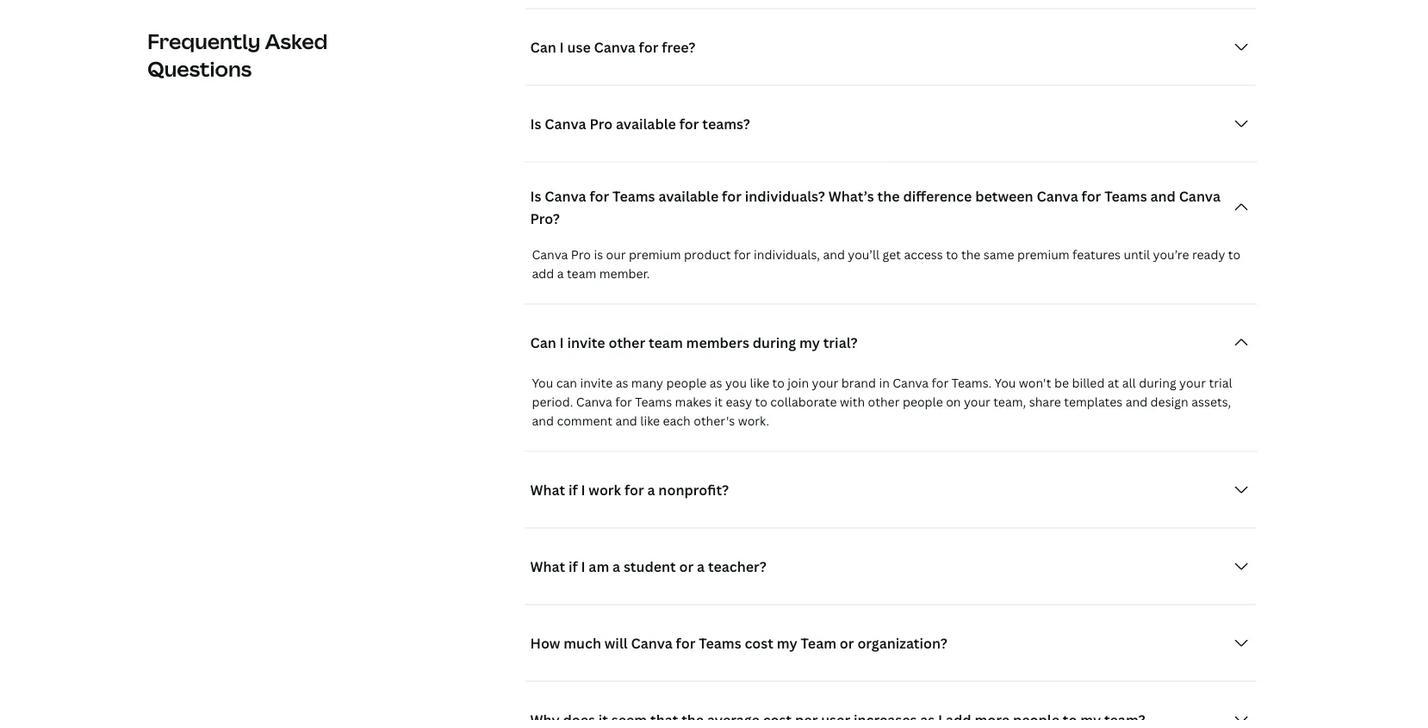 Task type: vqa. For each thing, say whether or not it's contained in the screenshot.
1st studio from the right
no



Task type: locate. For each thing, give the bounding box(es) containing it.
organization?
[[858, 634, 948, 653]]

2 if from the top
[[569, 557, 578, 576]]

invite inside you can invite as many people as you like to join your brand in canva for teams. you won't be billed at all during your trial period. canva for teams makes it easy to collaborate with other people on your team, share templates and design assets, and comment and like each other's work.
[[580, 375, 613, 392]]

nonprofit?
[[659, 481, 729, 499]]

teacher?
[[708, 557, 767, 576]]

teams down many
[[635, 394, 672, 411]]

1 is from the top
[[530, 115, 542, 133]]

0 horizontal spatial team
[[567, 266, 596, 282]]

collaborate
[[770, 394, 837, 411]]

team
[[567, 266, 596, 282], [649, 333, 683, 352]]

like right you
[[750, 375, 769, 392]]

or right team
[[840, 634, 854, 653]]

for left free?
[[639, 38, 659, 56]]

2 can from the top
[[530, 333, 556, 352]]

is for is canva for teams available for individuals? what's the difference between canva for teams and canva pro?
[[530, 187, 542, 205]]

your right join
[[812, 375, 839, 392]]

teams up our
[[613, 187, 655, 205]]

people up makes
[[666, 375, 707, 392]]

available left the teams?
[[616, 115, 676, 133]]

0 horizontal spatial or
[[679, 557, 694, 576]]

a left nonprofit?
[[647, 481, 655, 499]]

team inside 'dropdown button'
[[649, 333, 683, 352]]

premium right same
[[1017, 247, 1070, 263]]

what left work
[[530, 481, 565, 499]]

can for can i use canva for free?
[[530, 38, 556, 56]]

and down the all on the right bottom
[[1126, 394, 1148, 411]]

pro
[[590, 115, 613, 133], [571, 247, 591, 263]]

can left use
[[530, 38, 556, 56]]

canva up pro?
[[545, 187, 586, 205]]

what for what if i work for a nonprofit?
[[530, 481, 565, 499]]

1 vertical spatial people
[[903, 394, 943, 411]]

what if i work for a nonprofit? button
[[525, 473, 1257, 507]]

1 horizontal spatial during
[[1139, 375, 1177, 392]]

design
[[1151, 394, 1189, 411]]

i
[[560, 38, 564, 56], [560, 333, 564, 352], [581, 481, 585, 499], [581, 557, 585, 576]]

as left many
[[616, 375, 628, 392]]

add
[[532, 266, 554, 282]]

my left trial?
[[799, 333, 820, 352]]

1 vertical spatial my
[[777, 634, 798, 653]]

1 vertical spatial available
[[659, 187, 719, 205]]

pro inside canva pro is our premium product for individuals, and you'll get access to the same premium features until you're ready to add a team member.
[[571, 247, 591, 263]]

individuals?
[[745, 187, 825, 205]]

0 horizontal spatial people
[[666, 375, 707, 392]]

until
[[1124, 247, 1150, 263]]

1 vertical spatial is
[[530, 187, 542, 205]]

what left the am
[[530, 557, 565, 576]]

1 horizontal spatial other
[[868, 394, 900, 411]]

a right add
[[557, 266, 564, 282]]

a right the am
[[613, 557, 620, 576]]

i up the "can"
[[560, 333, 564, 352]]

for down many
[[615, 394, 632, 411]]

if left the am
[[569, 557, 578, 576]]

0 vertical spatial invite
[[567, 333, 605, 352]]

other inside 'dropdown button'
[[609, 333, 645, 352]]

canva up comment
[[576, 394, 612, 411]]

canva up ready
[[1179, 187, 1221, 205]]

for inside the can i use canva for free? "dropdown button"
[[639, 38, 659, 56]]

pro down can i use canva for free?
[[590, 115, 613, 133]]

0 vertical spatial is
[[530, 115, 542, 133]]

you're
[[1153, 247, 1189, 263]]

2 is from the top
[[530, 187, 542, 205]]

other down 'in'
[[868, 394, 900, 411]]

to
[[946, 247, 958, 263], [1228, 247, 1241, 263], [772, 375, 785, 392], [755, 394, 768, 411]]

0 vertical spatial pro
[[590, 115, 613, 133]]

you
[[725, 375, 747, 392]]

0 horizontal spatial premium
[[629, 247, 681, 263]]

for right work
[[624, 481, 644, 499]]

my inside dropdown button
[[777, 634, 798, 653]]

my
[[799, 333, 820, 352], [777, 634, 798, 653]]

invite up the "can"
[[567, 333, 605, 352]]

1 vertical spatial can
[[530, 333, 556, 352]]

what if i am a student or a teacher? button
[[525, 550, 1257, 584]]

0 horizontal spatial my
[[777, 634, 798, 653]]

like left "each"
[[640, 413, 660, 429]]

1 horizontal spatial people
[[903, 394, 943, 411]]

1 horizontal spatial as
[[710, 375, 722, 392]]

team inside canva pro is our premium product for individuals, and you'll get access to the same premium features until you're ready to add a team member.
[[567, 266, 596, 282]]

0 horizontal spatial like
[[640, 413, 660, 429]]

for right the product
[[734, 247, 751, 263]]

0 horizontal spatial your
[[812, 375, 839, 392]]

during up join
[[753, 333, 796, 352]]

and right comment
[[615, 413, 637, 429]]

1 can from the top
[[530, 38, 556, 56]]

you up "team,"
[[995, 375, 1016, 392]]

0 vertical spatial can
[[530, 38, 556, 56]]

0 horizontal spatial as
[[616, 375, 628, 392]]

if left work
[[569, 481, 578, 499]]

questions
[[147, 55, 252, 83]]

can
[[556, 375, 577, 392]]

people left on
[[903, 394, 943, 411]]

1 horizontal spatial your
[[964, 394, 991, 411]]

0 vertical spatial the
[[878, 187, 900, 205]]

a
[[557, 266, 564, 282], [647, 481, 655, 499], [613, 557, 620, 576], [697, 557, 705, 576]]

during up design
[[1139, 375, 1177, 392]]

available up the product
[[659, 187, 719, 205]]

and left you'll
[[823, 247, 845, 263]]

people
[[666, 375, 707, 392], [903, 394, 943, 411]]

teams
[[613, 187, 655, 205], [1105, 187, 1147, 205], [635, 394, 672, 411], [699, 634, 741, 653]]

invite right the "can"
[[580, 375, 613, 392]]

1 vertical spatial pro
[[571, 247, 591, 263]]

the inside canva pro is our premium product for individuals, and you'll get access to the same premium features until you're ready to add a team member.
[[961, 247, 981, 263]]

for
[[639, 38, 659, 56], [679, 115, 699, 133], [590, 187, 609, 205], [722, 187, 742, 205], [1082, 187, 1101, 205], [734, 247, 751, 263], [932, 375, 949, 392], [615, 394, 632, 411], [624, 481, 644, 499], [676, 634, 696, 653]]

1 horizontal spatial my
[[799, 333, 820, 352]]

my inside 'dropdown button'
[[799, 333, 820, 352]]

canva up add
[[532, 247, 568, 263]]

teams?
[[702, 115, 750, 133]]

is canva for teams available for individuals? what's the difference between canva for teams and canva pro? button
[[525, 184, 1257, 232]]

trial
[[1209, 375, 1232, 392]]

0 vertical spatial other
[[609, 333, 645, 352]]

0 horizontal spatial other
[[609, 333, 645, 352]]

comment
[[557, 413, 613, 429]]

canva right 'in'
[[893, 375, 929, 392]]

1 vertical spatial if
[[569, 557, 578, 576]]

1 horizontal spatial like
[[750, 375, 769, 392]]

1 if from the top
[[569, 481, 578, 499]]

0 vertical spatial available
[[616, 115, 676, 133]]

what
[[530, 481, 565, 499], [530, 557, 565, 576]]

how
[[530, 634, 560, 653]]

for left the teams?
[[679, 115, 699, 133]]

2 what from the top
[[530, 557, 565, 576]]

my for team
[[777, 634, 798, 653]]

premium
[[629, 247, 681, 263], [1017, 247, 1070, 263]]

our
[[606, 247, 626, 263]]

premium up "member."
[[629, 247, 681, 263]]

invite
[[567, 333, 605, 352], [580, 375, 613, 392]]

i left work
[[581, 481, 585, 499]]

you
[[532, 375, 553, 392], [995, 375, 1016, 392]]

1 horizontal spatial the
[[961, 247, 981, 263]]

invite inside 'dropdown button'
[[567, 333, 605, 352]]

if
[[569, 481, 578, 499], [569, 557, 578, 576]]

1 vertical spatial team
[[649, 333, 683, 352]]

0 horizontal spatial you
[[532, 375, 553, 392]]

1 horizontal spatial or
[[840, 634, 854, 653]]

and
[[1151, 187, 1176, 205], [823, 247, 845, 263], [1126, 394, 1148, 411], [532, 413, 554, 429], [615, 413, 637, 429]]

teams.
[[952, 375, 992, 392]]

is inside is canva for teams available for individuals? what's the difference between canva for teams and canva pro?
[[530, 187, 542, 205]]

am
[[589, 557, 609, 576]]

canva right use
[[594, 38, 636, 56]]

0 horizontal spatial the
[[878, 187, 900, 205]]

or right 'student'
[[679, 557, 694, 576]]

canva right will
[[631, 634, 673, 653]]

for right will
[[676, 634, 696, 653]]

my right cost
[[777, 634, 798, 653]]

can up the "can"
[[530, 333, 556, 352]]

1 vertical spatial the
[[961, 247, 981, 263]]

can inside "dropdown button"
[[530, 38, 556, 56]]

1 vertical spatial other
[[868, 394, 900, 411]]

1 horizontal spatial team
[[649, 333, 683, 352]]

during inside 'dropdown button'
[[753, 333, 796, 352]]

other up many
[[609, 333, 645, 352]]

0 vertical spatial people
[[666, 375, 707, 392]]

is
[[530, 115, 542, 133], [530, 187, 542, 205]]

the right what's
[[878, 187, 900, 205]]

0 vertical spatial like
[[750, 375, 769, 392]]

1 horizontal spatial premium
[[1017, 247, 1070, 263]]

during inside you can invite as many people as you like to join your brand in canva for teams. you won't be billed at all during your trial period. canva for teams makes it easy to collaborate with other people on your team, share templates and design assets, and comment and like each other's work.
[[1139, 375, 1177, 392]]

0 vertical spatial if
[[569, 481, 578, 499]]

you up the period.
[[532, 375, 553, 392]]

like
[[750, 375, 769, 392], [640, 413, 660, 429]]

1 horizontal spatial you
[[995, 375, 1016, 392]]

1 premium from the left
[[629, 247, 681, 263]]

during
[[753, 333, 796, 352], [1139, 375, 1177, 392]]

i left use
[[560, 38, 564, 56]]

can for can i invite other team members during my trial?
[[530, 333, 556, 352]]

0 vertical spatial team
[[567, 266, 596, 282]]

2 as from the left
[[710, 375, 722, 392]]

difference
[[903, 187, 972, 205]]

the
[[878, 187, 900, 205], [961, 247, 981, 263]]

or
[[679, 557, 694, 576], [840, 634, 854, 653]]

1 vertical spatial during
[[1139, 375, 1177, 392]]

1 what from the top
[[530, 481, 565, 499]]

0 horizontal spatial during
[[753, 333, 796, 352]]

other
[[609, 333, 645, 352], [868, 394, 900, 411]]

and up you're
[[1151, 187, 1176, 205]]

1 you from the left
[[532, 375, 553, 392]]

a inside canva pro is our premium product for individuals, and you'll get access to the same premium features until you're ready to add a team member.
[[557, 266, 564, 282]]

as
[[616, 375, 628, 392], [710, 375, 722, 392]]

available
[[616, 115, 676, 133], [659, 187, 719, 205]]

as up the it
[[710, 375, 722, 392]]

can inside 'dropdown button'
[[530, 333, 556, 352]]

is canva pro available for teams? button
[[525, 107, 1257, 141]]

teams left cost
[[699, 634, 741, 653]]

0 vertical spatial during
[[753, 333, 796, 352]]

your up assets,
[[1180, 375, 1206, 392]]

team up many
[[649, 333, 683, 352]]

the left same
[[961, 247, 981, 263]]

to right access
[[946, 247, 958, 263]]

canva
[[594, 38, 636, 56], [545, 115, 586, 133], [545, 187, 586, 205], [1037, 187, 1078, 205], [1179, 187, 1221, 205], [532, 247, 568, 263], [893, 375, 929, 392], [576, 394, 612, 411], [631, 634, 673, 653]]

your down teams.
[[964, 394, 991, 411]]

how much will canva for teams cost my team or organization?
[[530, 634, 948, 653]]

canva right between
[[1037, 187, 1078, 205]]

1 vertical spatial invite
[[580, 375, 613, 392]]

can
[[530, 38, 556, 56], [530, 333, 556, 352]]

team down the is
[[567, 266, 596, 282]]

0 vertical spatial what
[[530, 481, 565, 499]]

canva inside "dropdown button"
[[594, 38, 636, 56]]

0 vertical spatial my
[[799, 333, 820, 352]]

pro left the is
[[571, 247, 591, 263]]

teams up until
[[1105, 187, 1147, 205]]

is inside is canva pro available for teams? dropdown button
[[530, 115, 542, 133]]

2 horizontal spatial your
[[1180, 375, 1206, 392]]

1 vertical spatial what
[[530, 557, 565, 576]]

your
[[812, 375, 839, 392], [1180, 375, 1206, 392], [964, 394, 991, 411]]



Task type: describe. For each thing, give the bounding box(es) containing it.
to up work.
[[755, 394, 768, 411]]

i inside 'dropdown button'
[[560, 333, 564, 352]]

between
[[975, 187, 1033, 205]]

be
[[1054, 375, 1069, 392]]

trial?
[[823, 333, 858, 352]]

it
[[715, 394, 723, 411]]

for left individuals?
[[722, 187, 742, 205]]

is
[[594, 247, 603, 263]]

features
[[1073, 247, 1121, 263]]

my for trial?
[[799, 333, 820, 352]]

easy
[[726, 394, 752, 411]]

you'll
[[848, 247, 880, 263]]

brand
[[842, 375, 876, 392]]

1 vertical spatial or
[[840, 634, 854, 653]]

get
[[883, 247, 901, 263]]

canva inside canva pro is our premium product for individuals, and you'll get access to the same premium features until you're ready to add a team member.
[[532, 247, 568, 263]]

each
[[663, 413, 691, 429]]

and down the period.
[[532, 413, 554, 429]]

all
[[1122, 375, 1136, 392]]

invite for as
[[580, 375, 613, 392]]

invite for other
[[567, 333, 605, 352]]

student
[[624, 557, 676, 576]]

individuals,
[[754, 247, 820, 263]]

members
[[686, 333, 749, 352]]

is canva pro available for teams?
[[530, 115, 750, 133]]

for up features
[[1082, 187, 1101, 205]]

and inside canva pro is our premium product for individuals, and you'll get access to the same premium features until you're ready to add a team member.
[[823, 247, 845, 263]]

0 vertical spatial or
[[679, 557, 694, 576]]

join
[[788, 375, 809, 392]]

makes
[[675, 394, 712, 411]]

access
[[904, 247, 943, 263]]

for inside how much will canva for teams cost my team or organization? dropdown button
[[676, 634, 696, 653]]

period.
[[532, 394, 573, 411]]

frequently
[[147, 27, 261, 55]]

team,
[[994, 394, 1026, 411]]

is for is canva pro available for teams?
[[530, 115, 542, 133]]

pro?
[[530, 209, 560, 228]]

teams inside you can invite as many people as you like to join your brand in canva for teams. you won't be billed at all during your trial period. canva for teams makes it easy to collaborate with other people on your team, share templates and design assets, and comment and like each other's work.
[[635, 394, 672, 411]]

use
[[567, 38, 591, 56]]

for up on
[[932, 375, 949, 392]]

and inside is canva for teams available for individuals? what's the difference between canva for teams and canva pro?
[[1151, 187, 1176, 205]]

free?
[[662, 38, 696, 56]]

what if i am a student or a teacher?
[[530, 557, 767, 576]]

i left the am
[[581, 557, 585, 576]]

the inside is canva for teams available for individuals? what's the difference between canva for teams and canva pro?
[[878, 187, 900, 205]]

if for am
[[569, 557, 578, 576]]

2 premium from the left
[[1017, 247, 1070, 263]]

can i use canva for free? button
[[525, 30, 1257, 65]]

to left join
[[772, 375, 785, 392]]

for up the is
[[590, 187, 609, 205]]

won't
[[1019, 375, 1051, 392]]

for inside "what if i work for a nonprofit?" dropdown button
[[624, 481, 644, 499]]

cost
[[745, 634, 774, 653]]

2 you from the left
[[995, 375, 1016, 392]]

what if i work for a nonprofit?
[[530, 481, 729, 499]]

canva pro is our premium product for individuals, and you'll get access to the same premium features until you're ready to add a team member.
[[532, 247, 1241, 282]]

you can invite as many people as you like to join your brand in canva for teams. you won't be billed at all during your trial period. canva for teams makes it easy to collaborate with other people on your team, share templates and design assets, and comment and like each other's work.
[[532, 375, 1232, 429]]

how much will canva for teams cost my team or organization? button
[[525, 626, 1257, 661]]

available inside is canva for teams available for individuals? what's the difference between canva for teams and canva pro?
[[659, 187, 719, 205]]

for inside canva pro is our premium product for individuals, and you'll get access to the same premium features until you're ready to add a team member.
[[734, 247, 751, 263]]

can i use canva for free?
[[530, 38, 696, 56]]

on
[[946, 394, 961, 411]]

canva down use
[[545, 115, 586, 133]]

at
[[1108, 375, 1119, 392]]

can i invite other team members during my trial?
[[530, 333, 858, 352]]

to right ready
[[1228, 247, 1241, 263]]

assets,
[[1192, 394, 1231, 411]]

in
[[879, 375, 890, 392]]

for inside is canva pro available for teams? dropdown button
[[679, 115, 699, 133]]

will
[[605, 634, 628, 653]]

pro inside dropdown button
[[590, 115, 613, 133]]

share
[[1029, 394, 1061, 411]]

frequently asked questions
[[147, 27, 328, 83]]

other inside you can invite as many people as you like to join your brand in canva for teams. you won't be billed at all during your trial period. canva for teams makes it easy to collaborate with other people on your team, share templates and design assets, and comment and like each other's work.
[[868, 394, 900, 411]]

i inside "dropdown button"
[[560, 38, 564, 56]]

work.
[[738, 413, 769, 429]]

if for work
[[569, 481, 578, 499]]

other's
[[694, 413, 735, 429]]

can i invite other team members during my trial? button
[[525, 326, 1257, 360]]

same
[[984, 247, 1014, 263]]

what's
[[829, 187, 874, 205]]

a left teacher?
[[697, 557, 705, 576]]

1 vertical spatial like
[[640, 413, 660, 429]]

billed
[[1072, 375, 1105, 392]]

ready
[[1192, 247, 1225, 263]]

what for what if i am a student or a teacher?
[[530, 557, 565, 576]]

is canva for teams available for individuals? what's the difference between canva for teams and canva pro?
[[530, 187, 1221, 228]]

team
[[801, 634, 837, 653]]

asked
[[265, 27, 328, 55]]

1 as from the left
[[616, 375, 628, 392]]

with
[[840, 394, 865, 411]]

member.
[[599, 266, 650, 282]]

templates
[[1064, 394, 1123, 411]]

work
[[589, 481, 621, 499]]

much
[[564, 634, 601, 653]]

product
[[684, 247, 731, 263]]

many
[[631, 375, 663, 392]]



